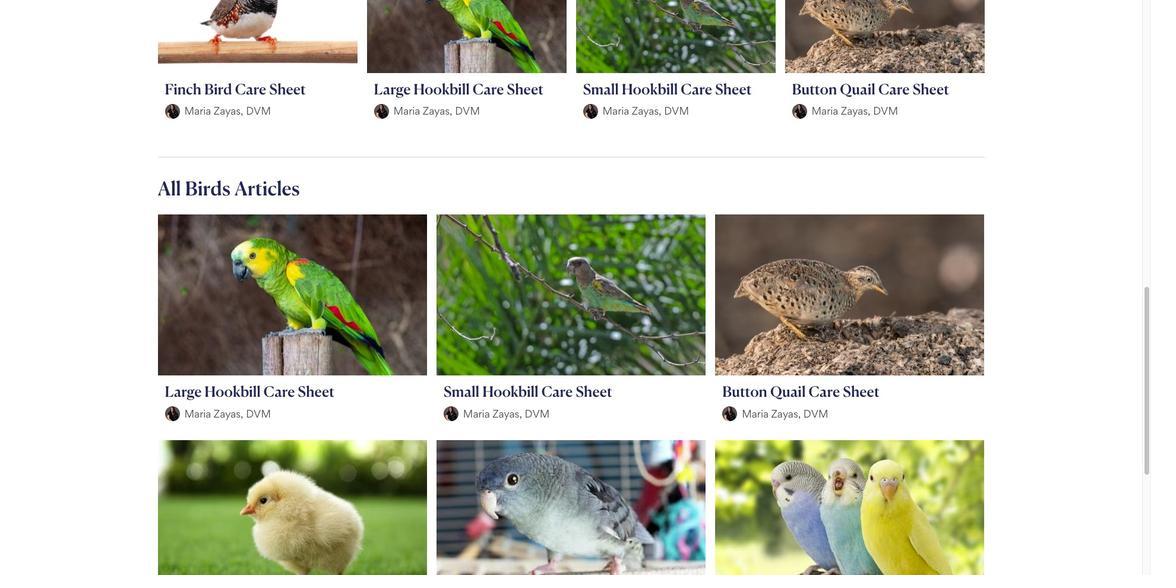 Task type: describe. For each thing, give the bounding box(es) containing it.
2 horizontal spatial by image
[[793, 104, 807, 119]]

0 vertical spatial small
[[583, 80, 619, 98]]

finch
[[165, 80, 202, 98]]

finch bird care sheet
[[165, 80, 306, 98]]

all
[[158, 176, 181, 200]]

articles
[[235, 176, 300, 200]]

0 horizontal spatial large
[[165, 383, 202, 401]]

quail for right by icon
[[841, 80, 876, 98]]



Task type: locate. For each thing, give the bounding box(es) containing it.
small hookbill care sheet
[[583, 80, 752, 98], [444, 383, 613, 401]]

maria
[[185, 105, 211, 117], [394, 105, 420, 117], [603, 105, 630, 117], [812, 105, 839, 117], [185, 408, 211, 420], [463, 408, 490, 420], [742, 408, 769, 420]]

button for right by icon
[[793, 80, 838, 98]]

1 horizontal spatial by image
[[723, 407, 738, 422]]

care
[[235, 80, 266, 98], [473, 80, 504, 98], [681, 80, 713, 98], [879, 80, 910, 98], [264, 383, 295, 401], [542, 383, 573, 401], [809, 383, 840, 401]]

button
[[793, 80, 838, 98], [723, 383, 768, 401]]

1 horizontal spatial small
[[583, 80, 619, 98]]

1 horizontal spatial large
[[374, 80, 411, 98]]

bird
[[204, 80, 232, 98]]

all birds articles
[[158, 176, 300, 200]]

by image
[[374, 104, 389, 119], [583, 104, 598, 119], [165, 407, 180, 422], [444, 407, 459, 422]]

button quail care sheet for right by icon
[[793, 80, 950, 98]]

by image
[[165, 104, 180, 119], [793, 104, 807, 119], [723, 407, 738, 422]]

1 vertical spatial small hookbill care sheet
[[444, 383, 613, 401]]

1 vertical spatial large hookbill care sheet
[[165, 383, 335, 401]]

0 horizontal spatial small
[[444, 383, 480, 401]]

quail for middle by icon
[[771, 383, 806, 401]]

1 horizontal spatial button
[[793, 80, 838, 98]]

0 horizontal spatial large hookbill care sheet
[[165, 383, 335, 401]]

birds
[[185, 176, 231, 200]]

0 vertical spatial quail
[[841, 80, 876, 98]]

large hookbill care sheet
[[374, 80, 544, 98], [165, 383, 335, 401]]

zayas,
[[214, 105, 244, 117], [423, 105, 453, 117], [632, 105, 662, 117], [841, 105, 871, 117], [214, 408, 244, 420], [493, 408, 522, 420], [772, 408, 801, 420]]

0 horizontal spatial button
[[723, 383, 768, 401]]

1 vertical spatial small
[[444, 383, 480, 401]]

maria zayas, dvm
[[185, 105, 271, 117], [394, 105, 480, 117], [603, 105, 689, 117], [812, 105, 899, 117], [185, 408, 271, 420], [463, 408, 550, 420], [742, 408, 829, 420]]

0 horizontal spatial quail
[[771, 383, 806, 401]]

0 vertical spatial large
[[374, 80, 411, 98]]

sheet
[[269, 80, 306, 98], [507, 80, 544, 98], [715, 80, 752, 98], [913, 80, 950, 98], [298, 383, 335, 401], [576, 383, 613, 401], [843, 383, 880, 401]]

0 vertical spatial large hookbill care sheet
[[374, 80, 544, 98]]

1 vertical spatial button quail care sheet
[[723, 383, 880, 401]]

1 vertical spatial button
[[723, 383, 768, 401]]

button for middle by icon
[[723, 383, 768, 401]]

quail
[[841, 80, 876, 98], [771, 383, 806, 401]]

small
[[583, 80, 619, 98], [444, 383, 480, 401]]

dvm
[[246, 105, 271, 117], [455, 105, 480, 117], [665, 105, 689, 117], [874, 105, 899, 117], [246, 408, 271, 420], [525, 408, 550, 420], [804, 408, 829, 420]]

large
[[374, 80, 411, 98], [165, 383, 202, 401]]

button quail care sheet for middle by icon
[[723, 383, 880, 401]]

1 vertical spatial large
[[165, 383, 202, 401]]

1 vertical spatial quail
[[771, 383, 806, 401]]

0 vertical spatial button
[[793, 80, 838, 98]]

1 horizontal spatial large hookbill care sheet
[[374, 80, 544, 98]]

1 horizontal spatial quail
[[841, 80, 876, 98]]

0 vertical spatial button quail care sheet
[[793, 80, 950, 98]]

hookbill
[[414, 80, 470, 98], [622, 80, 678, 98], [205, 383, 261, 401], [483, 383, 539, 401]]

0 vertical spatial small hookbill care sheet
[[583, 80, 752, 98]]

button quail care sheet
[[793, 80, 950, 98], [723, 383, 880, 401]]

0 horizontal spatial by image
[[165, 104, 180, 119]]



Task type: vqa. For each thing, say whether or not it's contained in the screenshot.
A inside the THE YES, DOGS AND PUPPIES CAN EAT MANGO. THESE SWEET, DELICIOUS FRUITS ARE PACKED FULL OF GREAT NUTRIENTS. HOWEVER, THEY DO HAVE A HIGH SUGAR CONTENT, SO YOU SHOULD ONLY GIVE MANGO TO YOUR DOG IN SMALL PORTIONS.
no



